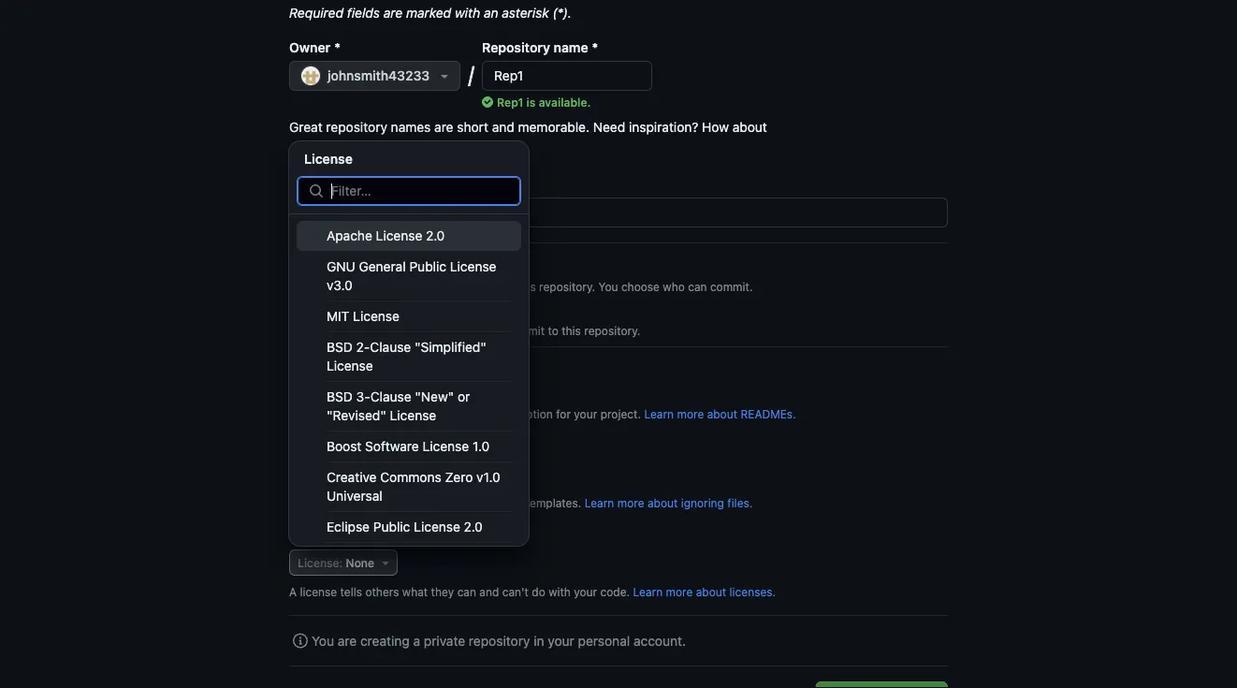 Task type: locate. For each thing, give the bounding box(es) containing it.
who inside public anyone on the internet can see this repository. you choose who can commit.
[[663, 280, 685, 293]]

bsd
[[327, 339, 353, 355], [327, 389, 353, 404]]

add up this
[[312, 388, 337, 403]]

creating
[[360, 633, 410, 648]]

1 vertical spatial 2.0
[[464, 519, 483, 535]]

1 vertical spatial choose
[[289, 528, 337, 543]]

about right the how
[[733, 119, 768, 134]]

0 vertical spatial with
[[455, 5, 480, 20]]

is
[[527, 95, 536, 109], [337, 407, 346, 420]]

clause
[[370, 339, 411, 355], [370, 389, 412, 404]]

0 vertical spatial 2.0
[[426, 228, 445, 243]]

1 horizontal spatial you
[[349, 324, 369, 337]]

0 horizontal spatial :
[[339, 556, 343, 569]]

add inside add a readme file this is where you can write a long description for your project. learn more about readmes.
[[312, 388, 337, 403]]

1.0
[[473, 439, 490, 454]]

1 vertical spatial learn
[[585, 496, 615, 509]]

bsd for bsd 3-clause "new" or "revised" license
[[327, 389, 353, 404]]

sc 9kayk9 0 image
[[293, 633, 308, 648]]

2.0 down license filter text box
[[426, 228, 445, 243]]

1 bsd from the top
[[327, 339, 353, 355]]

license up internet on the top left
[[450, 259, 497, 274]]

repository. up commit
[[539, 280, 596, 293]]

1 clause from the top
[[370, 339, 411, 355]]

can
[[473, 280, 492, 293], [688, 280, 707, 293], [439, 324, 458, 337], [407, 407, 426, 420], [457, 585, 477, 598]]

this inside private you choose who can see and commit to this repository.
[[562, 324, 581, 337]]

1 horizontal spatial choose
[[622, 280, 660, 293]]

license down file
[[390, 408, 437, 423]]

a license tells others what they can and can't do with your code. learn more about licenses.
[[289, 585, 776, 598]]

and
[[492, 119, 515, 134], [483, 324, 502, 337], [480, 585, 499, 598]]

description
[[289, 176, 362, 191]]

1 vertical spatial is
[[337, 407, 346, 420]]

0 horizontal spatial none
[[346, 556, 375, 569]]

2.0 down from
[[464, 519, 483, 535]]

are up machine
[[435, 119, 454, 134]]

0 horizontal spatial this
[[345, 364, 369, 380]]

0 vertical spatial who
[[663, 280, 685, 293]]

to right commit
[[548, 324, 559, 337]]

1 vertical spatial and
[[483, 324, 502, 337]]

creative
[[327, 470, 377, 485]]

learn right project.
[[645, 407, 674, 420]]

license : none
[[298, 556, 375, 569]]

2 horizontal spatial this
[[562, 324, 581, 337]]

more
[[677, 407, 704, 420], [618, 496, 645, 509], [666, 585, 693, 598]]

2-
[[356, 339, 370, 355]]

public down not
[[373, 519, 410, 535]]

are left creating
[[338, 633, 357, 648]]

public anyone on the internet can see this repository. you choose who can commit.
[[349, 260, 753, 293]]

2 vertical spatial you
[[312, 633, 334, 648]]

0 horizontal spatial triangle down image
[[378, 555, 393, 570]]

0 horizontal spatial is
[[337, 407, 346, 420]]

0 vertical spatial bsd
[[327, 339, 353, 355]]

0 vertical spatial learn
[[645, 407, 674, 420]]

choose left which
[[289, 496, 330, 509]]

your
[[574, 407, 598, 420], [574, 585, 597, 598], [548, 633, 575, 648]]

this
[[312, 407, 334, 420]]

license inside the bsd 2-clause "simplified" license
[[327, 358, 373, 374]]

repository up file
[[372, 364, 437, 380]]

you are creating a private repository in your personal account.
[[312, 633, 686, 648]]

a down 'or'
[[458, 407, 465, 420]]

ignoring
[[681, 496, 725, 509]]

1 horizontal spatial triangle down image
[[439, 466, 454, 481]]

: down choose a license
[[339, 556, 343, 569]]

can up "simplified"
[[439, 324, 458, 337]]

a
[[289, 585, 297, 598]]

1 choose from the top
[[289, 496, 330, 509]]

0 horizontal spatial *
[[335, 39, 341, 55]]

this right commit
[[562, 324, 581, 337]]

check circle fill image
[[482, 96, 494, 108]]

write
[[429, 407, 455, 420]]

triangle down image for add .gitignore
[[439, 466, 454, 481]]

0 vertical spatial repository
[[326, 119, 388, 134]]

"new"
[[415, 389, 454, 404]]

None text field
[[290, 198, 947, 227]]

none
[[407, 467, 436, 480], [346, 556, 375, 569]]

1 horizontal spatial with
[[549, 585, 571, 598]]

bsd left the 3-
[[327, 389, 353, 404]]

this up commit
[[517, 280, 536, 293]]

clause up initialize this repository with:
[[370, 339, 411, 355]]

repository.
[[539, 280, 596, 293], [584, 324, 641, 337]]

0 horizontal spatial are
[[338, 633, 357, 648]]

license down 2-
[[327, 358, 373, 374]]

license right a
[[300, 585, 337, 598]]

license
[[351, 528, 396, 543], [300, 585, 337, 598]]

1 horizontal spatial to
[[548, 324, 559, 337]]

1 vertical spatial :
[[339, 556, 343, 569]]

this down 2-
[[345, 364, 369, 380]]

license inside 'gnu general public license v3.0'
[[450, 259, 497, 274]]

a up license : none
[[340, 528, 348, 543]]

private
[[424, 633, 465, 648]]

can inside add a readme file this is where you can write a long description for your project. learn more about readmes.
[[407, 407, 426, 420]]

who left commit.
[[663, 280, 685, 293]]

0 vertical spatial to
[[548, 324, 559, 337]]

to right not
[[412, 496, 423, 509]]

Choose a license text field
[[331, 177, 521, 205]]

clause inside the bsd 2-clause "simplified" license
[[370, 339, 411, 355]]

triangle down image for choose a license
[[378, 555, 393, 570]]

* right the owner in the left of the page
[[335, 39, 341, 55]]

.gitignore template : none
[[298, 467, 436, 480]]

public up "the"
[[410, 259, 447, 274]]

they
[[431, 585, 454, 598]]

1 vertical spatial you
[[349, 324, 369, 337]]

about
[[733, 119, 768, 134], [707, 407, 738, 420], [648, 496, 678, 509], [696, 585, 727, 598]]

about left licenses.
[[696, 585, 727, 598]]

license down track
[[414, 519, 460, 535]]

bsd inside the bsd 2-clause "simplified" license
[[327, 339, 353, 355]]

you inside private you choose who can see and commit to this repository.
[[349, 324, 369, 337]]

see up private you choose who can see and commit to this repository.
[[495, 280, 514, 293]]

this
[[517, 280, 536, 293], [562, 324, 581, 337], [345, 364, 369, 380]]

1 vertical spatial triangle down image
[[378, 555, 393, 570]]

1 vertical spatial repository
[[372, 364, 437, 380]]

1 horizontal spatial :
[[401, 467, 404, 480]]

1 vertical spatial choose
[[372, 324, 410, 337]]

.gitignore
[[318, 439, 378, 455], [298, 467, 350, 480]]

2 * from the left
[[592, 39, 598, 55]]

with left an
[[455, 5, 480, 20]]

1 vertical spatial with
[[549, 585, 571, 598]]

0 vertical spatial triangle down image
[[439, 466, 454, 481]]

apache
[[327, 228, 373, 243]]

template
[[353, 467, 401, 480]]

1 vertical spatial to
[[412, 496, 423, 509]]

to
[[548, 324, 559, 337], [412, 496, 423, 509]]

with:
[[440, 364, 471, 380]]

1 horizontal spatial license
[[351, 528, 396, 543]]

clause inside the 'bsd 3-clause "new" or "revised" license'
[[370, 389, 412, 404]]

not
[[392, 496, 409, 509]]

1 horizontal spatial this
[[517, 280, 536, 293]]

a left the private
[[413, 633, 420, 648]]

public up anyone on the top left of page
[[349, 260, 388, 276]]

a
[[340, 388, 348, 403], [458, 407, 465, 420], [484, 496, 490, 509], [340, 528, 348, 543], [413, 633, 420, 648]]

choose down 'private'
[[372, 324, 410, 337]]

2 choose from the top
[[289, 528, 337, 543]]

2 clause from the top
[[370, 389, 412, 404]]

and left can't
[[480, 585, 499, 598]]

lock image
[[319, 308, 342, 331]]

1 horizontal spatial are
[[384, 5, 403, 20]]

1 * from the left
[[335, 39, 341, 55]]

can't
[[502, 585, 529, 598]]

are inside great repository names are short and memorable. need inspiration? how about special-computing-machine
[[435, 119, 454, 134]]

none down "boost software license 1.0"
[[407, 467, 436, 480]]

repository. down public anyone on the internet can see this repository. you choose who can commit.
[[584, 324, 641, 337]]

0 vertical spatial are
[[384, 5, 403, 20]]

more up account. at the right of the page
[[666, 585, 693, 598]]

repository. inside private you choose who can see and commit to this repository.
[[584, 324, 641, 337]]

search image
[[309, 184, 324, 198]]

0 vertical spatial choose
[[622, 280, 660, 293]]

clause for 2-
[[370, 339, 411, 355]]

0 horizontal spatial you
[[312, 633, 334, 648]]

are
[[384, 5, 403, 20], [435, 119, 454, 134], [338, 633, 357, 648]]

.gitignore up "creative"
[[318, 439, 378, 455]]

which
[[333, 496, 364, 509]]

can right internet on the top left
[[473, 280, 492, 293]]

your right "in"
[[548, 633, 575, 648]]

1 horizontal spatial who
[[663, 280, 685, 293]]

2 vertical spatial more
[[666, 585, 693, 598]]

clause up you
[[370, 389, 412, 404]]

license
[[304, 151, 353, 166], [376, 228, 423, 243], [450, 259, 497, 274], [353, 308, 400, 324], [327, 358, 373, 374], [390, 408, 437, 423], [423, 439, 469, 454], [414, 519, 460, 535], [298, 556, 339, 569]]

repository. inside public anyone on the internet can see this repository. you choose who can commit.
[[539, 280, 596, 293]]

0 horizontal spatial choose
[[372, 324, 410, 337]]

1 horizontal spatial see
[[495, 280, 514, 293]]

triangle down image
[[439, 466, 454, 481], [378, 555, 393, 570]]

an
[[484, 5, 499, 20]]

your left code.
[[574, 585, 597, 598]]

clause for 3-
[[370, 389, 412, 404]]

with right do
[[549, 585, 571, 598]]

description
[[494, 407, 553, 420]]

repository left "in"
[[469, 633, 530, 648]]

0 vertical spatial repository.
[[539, 280, 596, 293]]

see
[[495, 280, 514, 293], [461, 324, 480, 337]]

0 vertical spatial more
[[677, 407, 704, 420]]

repository up computing-
[[326, 119, 388, 134]]

0 vertical spatial see
[[495, 280, 514, 293]]

none up tells
[[346, 556, 375, 569]]

1 vertical spatial are
[[435, 119, 454, 134]]

add
[[312, 388, 337, 403], [289, 439, 315, 455]]

bsd inside the 'bsd 3-clause "new" or "revised" license'
[[327, 389, 353, 404]]

2 vertical spatial this
[[345, 364, 369, 380]]

2 bsd from the top
[[327, 389, 353, 404]]

with
[[455, 5, 480, 20], [549, 585, 571, 598]]

0 horizontal spatial license
[[300, 585, 337, 598]]

and inside private you choose who can see and commit to this repository.
[[483, 324, 502, 337]]

are right the fields
[[384, 5, 403, 20]]

and left commit
[[483, 324, 502, 337]]

mit
[[327, 308, 350, 324]]

what
[[402, 585, 428, 598]]

1 vertical spatial repository.
[[584, 324, 641, 337]]

learn
[[645, 407, 674, 420], [585, 496, 615, 509], [633, 585, 663, 598]]

your right for at the bottom
[[574, 407, 598, 420]]

1 vertical spatial add
[[289, 439, 315, 455]]

boost software license 1.0
[[327, 439, 490, 454]]

can down file
[[407, 407, 426, 420]]

repository
[[326, 119, 388, 134], [372, 364, 437, 380], [469, 633, 530, 648]]

0 vertical spatial you
[[599, 280, 618, 293]]

see up "simplified"
[[461, 324, 480, 337]]

1 horizontal spatial *
[[592, 39, 598, 55]]

great
[[289, 119, 323, 134]]

add .gitignore
[[289, 439, 378, 455]]

learn right the templates. on the bottom left
[[585, 496, 615, 509]]

2 vertical spatial and
[[480, 585, 499, 598]]

bsd left 2-
[[327, 339, 353, 355]]

apache license 2.0 option
[[297, 221, 521, 251]]

license up 'description'
[[304, 151, 353, 166]]

1 vertical spatial more
[[618, 496, 645, 509]]

0 vertical spatial your
[[574, 407, 598, 420]]

0 vertical spatial and
[[492, 119, 515, 134]]

0 horizontal spatial who
[[414, 324, 436, 337]]

license down anyone on the top left of page
[[353, 308, 400, 324]]

more right project.
[[677, 407, 704, 420]]

bsd for bsd 2-clause "simplified" license
[[327, 339, 353, 355]]

Public radio
[[289, 270, 304, 285]]

0 horizontal spatial see
[[461, 324, 480, 337]]

learn right code.
[[633, 585, 663, 598]]

repo image
[[319, 264, 342, 287]]

0 horizontal spatial to
[[412, 496, 423, 509]]

special-computing-machine button
[[289, 137, 469, 167]]

about left readmes.
[[707, 407, 738, 420]]

0 vertical spatial :
[[401, 467, 404, 480]]

triangle down image up track
[[439, 466, 454, 481]]

is right rep1
[[527, 95, 536, 109]]

and down rep1
[[492, 119, 515, 134]]

* right name
[[592, 39, 598, 55]]

1 horizontal spatial none
[[407, 467, 436, 480]]

public
[[410, 259, 447, 274], [349, 260, 388, 276], [373, 519, 410, 535]]

public inside 'gnu general public license v3.0'
[[410, 259, 447, 274]]

1 vertical spatial clause
[[370, 389, 412, 404]]

1 vertical spatial this
[[562, 324, 581, 337]]

gnu
[[327, 259, 356, 274]]

: down "boost software license 1.0"
[[401, 467, 404, 480]]

2 vertical spatial are
[[338, 633, 357, 648]]

choose up license : none
[[289, 528, 337, 543]]

1 vertical spatial who
[[414, 324, 436, 337]]

universal
[[327, 488, 383, 504]]

0 vertical spatial add
[[312, 388, 337, 403]]

eclipse public license 2.0
[[327, 519, 483, 535]]

*
[[335, 39, 341, 55], [592, 39, 598, 55]]

triangle down image
[[437, 68, 452, 83]]

0 vertical spatial clause
[[370, 339, 411, 355]]

to inside private you choose who can see and commit to this repository.
[[548, 324, 559, 337]]

anyone
[[349, 280, 389, 293]]

triangle down image up 'others'
[[378, 555, 393, 570]]

v1.0
[[477, 470, 501, 485]]

who up "simplified"
[[414, 324, 436, 337]]

2 vertical spatial learn
[[633, 585, 663, 598]]

2 horizontal spatial you
[[599, 280, 618, 293]]

for
[[556, 407, 571, 420]]

repository name *
[[482, 39, 598, 55]]

choose left commit.
[[622, 280, 660, 293]]

1 vertical spatial bsd
[[327, 389, 353, 404]]

you
[[599, 280, 618, 293], [349, 324, 369, 337], [312, 633, 334, 648]]

about left "ignoring"
[[648, 496, 678, 509]]

0 horizontal spatial 2.0
[[426, 228, 445, 243]]

0 vertical spatial license
[[351, 528, 396, 543]]

license up general
[[376, 228, 423, 243]]

license down files on the bottom left of page
[[351, 528, 396, 543]]

others
[[366, 585, 399, 598]]

0 vertical spatial choose
[[289, 496, 330, 509]]

0 vertical spatial this
[[517, 280, 536, 293]]

your inside add a readme file this is where you can write a long description for your project. learn more about readmes.
[[574, 407, 598, 420]]

1 horizontal spatial is
[[527, 95, 536, 109]]

0 horizontal spatial with
[[455, 5, 480, 20]]

1 vertical spatial see
[[461, 324, 480, 337]]

.gitignore down add .gitignore
[[298, 467, 350, 480]]

add down this
[[289, 439, 315, 455]]

more left "ignoring"
[[618, 496, 645, 509]]

Private radio
[[289, 314, 304, 329]]

great repository names are short and memorable. need inspiration? how about special-computing-machine
[[289, 119, 771, 159]]

is right this
[[337, 407, 346, 420]]

2 vertical spatial your
[[548, 633, 575, 648]]

2 vertical spatial repository
[[469, 633, 530, 648]]

2 horizontal spatial are
[[435, 119, 454, 134]]



Task type: describe. For each thing, give the bounding box(es) containing it.
0 vertical spatial is
[[527, 95, 536, 109]]

short
[[457, 119, 489, 134]]

machine
[[415, 144, 468, 159]]

"simplified"
[[415, 339, 487, 355]]

johnsmith43233
[[328, 68, 430, 83]]

choose inside public anyone on the internet can see this repository. you choose who can commit.
[[622, 280, 660, 293]]

commit.
[[710, 280, 753, 293]]

files.
[[728, 496, 753, 509]]

about inside add a readme file this is where you can write a long description for your project. learn more about readmes.
[[707, 407, 738, 420]]

see inside private you choose who can see and commit to this repository.
[[461, 324, 480, 337]]

mit license
[[327, 308, 400, 324]]

can right they
[[457, 585, 477, 598]]

initialize
[[289, 364, 342, 380]]

add for add .gitignore
[[289, 439, 315, 455]]

code.
[[601, 585, 630, 598]]

on
[[392, 280, 405, 293]]

license down choose a license
[[298, 556, 339, 569]]

of
[[512, 496, 523, 509]]

required
[[289, 5, 344, 20]]

zero
[[445, 470, 473, 485]]

1 vertical spatial none
[[346, 556, 375, 569]]

licenses.
[[730, 585, 776, 598]]

0 vertical spatial .gitignore
[[318, 439, 378, 455]]

inspiration?
[[629, 119, 699, 134]]

list
[[493, 496, 509, 509]]

account.
[[634, 633, 686, 648]]

choose inside private you choose who can see and commit to this repository.
[[372, 324, 410, 337]]

a left the 3-
[[340, 388, 348, 403]]

about inside great repository names are short and memorable. need inspiration? how about special-computing-machine
[[733, 119, 768, 134]]

how
[[702, 119, 729, 134]]

readmes.
[[741, 407, 796, 420]]

a left list
[[484, 496, 490, 509]]

2.0 inside option
[[426, 228, 445, 243]]

special-
[[290, 144, 341, 159]]

0 vertical spatial none
[[407, 467, 436, 480]]

in
[[534, 633, 544, 648]]

eclipse
[[327, 519, 370, 535]]

initialize this repository with:
[[289, 364, 471, 380]]

add for add a readme file this is where you can write a long description for your project. learn more about readmes.
[[312, 388, 337, 403]]

private
[[349, 304, 393, 320]]

owner
[[289, 39, 331, 55]]

this inside public anyone on the internet can see this repository. you choose who can commit.
[[517, 280, 536, 293]]

name
[[554, 39, 589, 55]]

bsd 2-clause "simplified" license
[[327, 339, 487, 374]]

/
[[468, 61, 475, 87]]

can left commit.
[[688, 280, 707, 293]]

memorable.
[[518, 119, 590, 134]]

license inside option
[[376, 228, 423, 243]]

1 vertical spatial your
[[574, 585, 597, 598]]

see inside public anyone on the internet can see this repository. you choose who can commit.
[[495, 280, 514, 293]]

required fields are marked with an asterisk (*).
[[289, 5, 572, 20]]

you
[[385, 407, 404, 420]]

need
[[593, 119, 626, 134]]

choose a license
[[289, 528, 396, 543]]

where
[[349, 407, 381, 420]]

1 vertical spatial license
[[300, 585, 337, 598]]

who inside private you choose who can see and commit to this repository.
[[414, 324, 436, 337]]

personal
[[578, 633, 630, 648]]

license inside the 'bsd 3-clause "new" or "revised" license'
[[390, 408, 437, 423]]

(optional)
[[365, 178, 419, 191]]

tells
[[340, 585, 362, 598]]

internet
[[428, 280, 470, 293]]

asterisk
[[502, 5, 549, 20]]

(*).
[[553, 5, 572, 20]]

Add a README file checkbox
[[289, 388, 304, 403]]

names
[[391, 119, 431, 134]]

available.
[[539, 95, 591, 109]]

from
[[456, 496, 481, 509]]

commons
[[380, 470, 442, 485]]

Repository text field
[[483, 62, 652, 90]]

boost
[[327, 439, 362, 454]]

creative commons zero v1.0 universal
[[327, 470, 501, 504]]

can inside private you choose who can see and commit to this repository.
[[439, 324, 458, 337]]

rep1
[[497, 95, 524, 109]]

computing-
[[341, 144, 415, 159]]

more inside add a readme file this is where you can write a long description for your project. learn more about readmes.
[[677, 407, 704, 420]]

marked
[[406, 5, 451, 20]]

templates.
[[526, 496, 582, 509]]

project.
[[601, 407, 641, 420]]

1 vertical spatial .gitignore
[[298, 467, 350, 480]]

track
[[426, 496, 453, 509]]

learn more about ignoring files. link
[[585, 496, 753, 509]]

1 horizontal spatial 2.0
[[464, 519, 483, 535]]

choose which files not to track from a list of templates. learn more about ignoring files.
[[289, 496, 753, 509]]

private you choose who can see and commit to this repository.
[[349, 304, 641, 337]]

fields
[[347, 5, 380, 20]]

do
[[532, 585, 546, 598]]

learn inside add a readme file this is where you can write a long description for your project. learn more about readmes.
[[645, 407, 674, 420]]

and inside great repository names are short and memorable. need inspiration? how about special-computing-machine
[[492, 119, 515, 134]]

"revised"
[[327, 408, 386, 423]]

repository inside great repository names are short and memorable. need inspiration? how about special-computing-machine
[[326, 119, 388, 134]]

license down write
[[423, 439, 469, 454]]

commit
[[506, 324, 545, 337]]

learn more about licenses. link
[[633, 585, 776, 598]]

file
[[409, 388, 429, 403]]

description (optional)
[[289, 176, 419, 191]]

files
[[367, 496, 389, 509]]

or
[[458, 389, 470, 404]]

add a readme file this is where you can write a long description for your project. learn more about readmes.
[[312, 388, 796, 420]]

apache license 2.0
[[327, 228, 445, 243]]

choose for choose which files not to track from a list of templates. learn more about ignoring files.
[[289, 496, 330, 509]]

public inside public anyone on the internet can see this repository. you choose who can commit.
[[349, 260, 388, 276]]

choose for choose a license
[[289, 528, 337, 543]]

general
[[359, 259, 406, 274]]

v3.0
[[327, 278, 353, 293]]

gnu general public license v3.0
[[327, 259, 497, 293]]

you inside public anyone on the internet can see this repository. you choose who can commit.
[[599, 280, 618, 293]]

is inside add a readme file this is where you can write a long description for your project. learn more about readmes.
[[337, 407, 346, 420]]

3-
[[356, 389, 370, 404]]

long
[[468, 407, 491, 420]]



Task type: vqa. For each thing, say whether or not it's contained in the screenshot.
Initial
no



